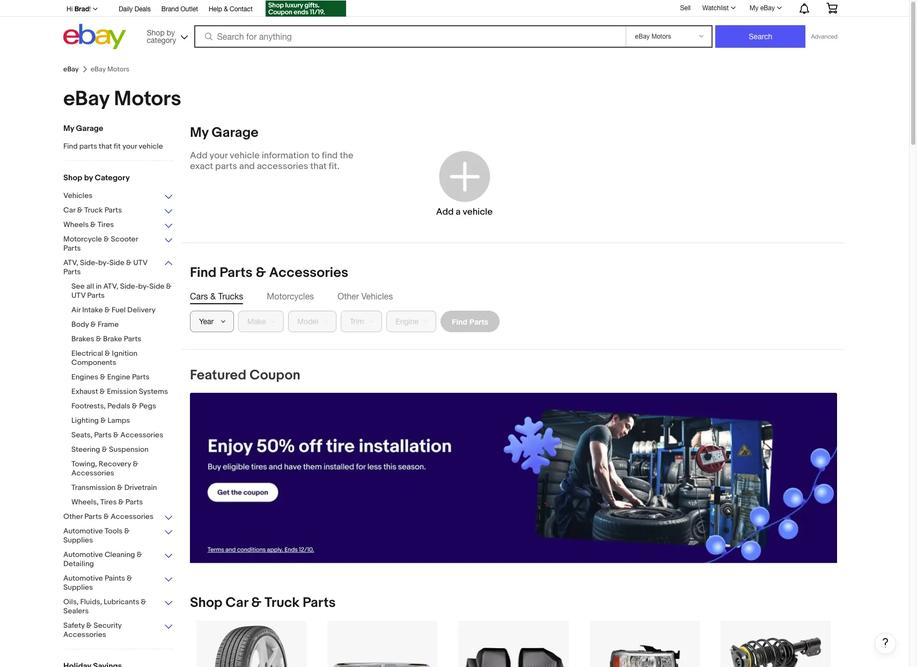 Task type: locate. For each thing, give the bounding box(es) containing it.
0 horizontal spatial find
[[63, 142, 78, 151]]

automotive paints & supplies button
[[63, 574, 173, 593]]

electrical & ignition components link
[[71, 349, 181, 368]]

2 vertical spatial automotive
[[63, 574, 103, 583]]

other inside vehicles car & truck parts wheels & tires motorcycle & scooter parts atv, side-by-side & utv parts see all in atv, side-by-side & utv parts air intake & fuel delivery body & frame brakes & brake parts electrical & ignition components engines & engine parts exhaust & emission systems footrests, pedals & pegs lighting & lamps seats, parts & accessories steering & suspension towing, recovery & accessories transmission & drivetrain wheels, tires & parts other parts & accessories automotive tools & supplies automotive cleaning & detailing automotive paints & supplies oils, fluids, lubricants & sealers safety & security accessories
[[63, 512, 83, 521]]

1 horizontal spatial by-
[[138, 282, 149, 291]]

side up delivery
[[149, 282, 165, 291]]

1 vertical spatial side-
[[120, 282, 138, 291]]

vehicles
[[63, 191, 93, 200], [362, 292, 393, 301]]

side-
[[80, 258, 98, 267], [120, 282, 138, 291]]

1 vertical spatial shop
[[63, 173, 82, 183]]

sell
[[681, 4, 691, 12]]

automotive tools & supplies button
[[63, 527, 173, 546]]

accessories up motorcycles
[[269, 265, 348, 281]]

motorcycle
[[63, 235, 102, 244]]

tires
[[98, 220, 114, 229], [100, 498, 117, 507]]

0 horizontal spatial add
[[190, 150, 208, 161]]

find
[[322, 150, 338, 161]]

towing,
[[71, 460, 97, 469]]

1 horizontal spatial that
[[310, 161, 327, 172]]

2 vertical spatial shop
[[190, 595, 223, 612]]

car for vehicles
[[63, 206, 75, 215]]

0 vertical spatial by-
[[98, 258, 109, 267]]

my inside main content
[[190, 125, 209, 141]]

my ebay link
[[744, 2, 787, 14]]

find inside find parts that fit your vehicle link
[[63, 142, 78, 151]]

shop inside shop by category
[[147, 28, 165, 37]]

atv, up see
[[63, 258, 78, 267]]

that
[[99, 142, 112, 151], [310, 161, 327, 172]]

by- down motorcycle & scooter parts dropdown button
[[98, 258, 109, 267]]

tab list
[[190, 290, 838, 302]]

0 horizontal spatial other
[[63, 512, 83, 521]]

0 horizontal spatial that
[[99, 142, 112, 151]]

0 horizontal spatial truck
[[84, 206, 103, 215]]

1 horizontal spatial atv,
[[103, 282, 118, 291]]

2 vertical spatial find
[[452, 317, 468, 326]]

1 horizontal spatial your
[[210, 150, 228, 161]]

0 vertical spatial add
[[190, 150, 208, 161]]

advanced link
[[806, 26, 844, 47]]

ebay inside my ebay link
[[761, 4, 775, 12]]

suspension
[[109, 445, 149, 454]]

add left and
[[190, 150, 208, 161]]

1 horizontal spatial my garage
[[190, 125, 259, 141]]

all
[[86, 282, 94, 291]]

1 horizontal spatial add
[[436, 206, 454, 217]]

2 automotive from the top
[[63, 550, 103, 560]]

my up find parts that fit your vehicle
[[63, 123, 74, 134]]

1 horizontal spatial parts
[[215, 161, 237, 172]]

ebay for ebay motors
[[63, 86, 109, 112]]

0 vertical spatial side
[[109, 258, 125, 267]]

1 vertical spatial truck
[[265, 595, 300, 612]]

exact
[[190, 161, 213, 172]]

0 horizontal spatial by-
[[98, 258, 109, 267]]

my up exact
[[190, 125, 209, 141]]

help, opens dialogs image
[[881, 638, 891, 649]]

my garage up exact
[[190, 125, 259, 141]]

1 vertical spatial vehicles
[[362, 292, 393, 301]]

engine
[[107, 373, 130, 382]]

automotive left cleaning
[[63, 550, 103, 560]]

your right fit
[[122, 142, 137, 151]]

find
[[63, 142, 78, 151], [190, 265, 217, 281], [452, 317, 468, 326]]

by left the category
[[84, 173, 93, 183]]

2 horizontal spatial find
[[452, 317, 468, 326]]

find inside "find parts" button
[[452, 317, 468, 326]]

garage up find parts that fit your vehicle
[[76, 123, 103, 134]]

my garage
[[63, 123, 103, 134], [190, 125, 259, 141]]

my garage up find parts that fit your vehicle
[[63, 123, 103, 134]]

engines & engine parts link
[[71, 373, 181, 383]]

1 horizontal spatial shop
[[147, 28, 165, 37]]

side- down atv, side-by-side & utv parts 'dropdown button'
[[120, 282, 138, 291]]

by- up delivery
[[138, 282, 149, 291]]

help & contact link
[[209, 4, 253, 16]]

motorcycles
[[267, 292, 314, 301]]

& inside tab list
[[210, 292, 216, 301]]

0 vertical spatial supplies
[[63, 536, 93, 545]]

my ebay
[[750, 4, 775, 12]]

other vehicles
[[338, 292, 393, 301]]

0 vertical spatial find
[[63, 142, 78, 151]]

add a vehicle image
[[436, 148, 493, 204]]

1 automotive from the top
[[63, 527, 103, 536]]

atv, right in
[[103, 282, 118, 291]]

0 vertical spatial ebay
[[761, 4, 775, 12]]

air
[[71, 306, 81, 315]]

1 vertical spatial by-
[[138, 282, 149, 291]]

utv down 'scooter'
[[133, 258, 148, 267]]

find parts that fit your vehicle
[[63, 142, 163, 151]]

vehicle for add your vehicle information to find the exact parts and accessories that fit.
[[230, 150, 260, 161]]

add inside button
[[436, 206, 454, 217]]

car
[[63, 206, 75, 215], [226, 595, 248, 612]]

0 vertical spatial truck
[[84, 206, 103, 215]]

1 vertical spatial car
[[226, 595, 248, 612]]

deals
[[135, 5, 151, 13]]

emission
[[107, 387, 137, 396]]

0 vertical spatial by
[[167, 28, 175, 37]]

car inside vehicles car & truck parts wheels & tires motorcycle & scooter parts atv, side-by-side & utv parts see all in atv, side-by-side & utv parts air intake & fuel delivery body & frame brakes & brake parts electrical & ignition components engines & engine parts exhaust & emission systems footrests, pedals & pegs lighting & lamps seats, parts & accessories steering & suspension towing, recovery & accessories transmission & drivetrain wheels, tires & parts other parts & accessories automotive tools & supplies automotive cleaning & detailing automotive paints & supplies oils, fluids, lubricants & sealers safety & security accessories
[[63, 206, 75, 215]]

0 horizontal spatial shop
[[63, 173, 82, 183]]

add
[[190, 150, 208, 161], [436, 206, 454, 217]]

vehicle right a
[[463, 206, 493, 217]]

parts inside "find parts" button
[[470, 317, 489, 326]]

1 vertical spatial that
[[310, 161, 327, 172]]

parts left and
[[215, 161, 237, 172]]

1 vertical spatial by
[[84, 173, 93, 183]]

0 horizontal spatial your
[[122, 142, 137, 151]]

vehicle inside button
[[463, 206, 493, 217]]

that left fit.
[[310, 161, 327, 172]]

1 vertical spatial add
[[436, 206, 454, 217]]

find parts that fit your vehicle link
[[63, 142, 173, 152]]

parts left fit
[[79, 142, 97, 151]]

truck inside vehicles car & truck parts wheels & tires motorcycle & scooter parts atv, side-by-side & utv parts see all in atv, side-by-side & utv parts air intake & fuel delivery body & frame brakes & brake parts electrical & ignition components engines & engine parts exhaust & emission systems footrests, pedals & pegs lighting & lamps seats, parts & accessories steering & suspension towing, recovery & accessories transmission & drivetrain wheels, tires & parts other parts & accessories automotive tools & supplies automotive cleaning & detailing automotive paints & supplies oils, fluids, lubricants & sealers safety & security accessories
[[84, 206, 103, 215]]

vehicles car & truck parts wheels & tires motorcycle & scooter parts atv, side-by-side & utv parts see all in atv, side-by-side & utv parts air intake & fuel delivery body & frame brakes & brake parts electrical & ignition components engines & engine parts exhaust & emission systems footrests, pedals & pegs lighting & lamps seats, parts & accessories steering & suspension towing, recovery & accessories transmission & drivetrain wheels, tires & parts other parts & accessories automotive tools & supplies automotive cleaning & detailing automotive paints & supplies oils, fluids, lubricants & sealers safety & security accessories
[[63, 191, 172, 640]]

frame
[[98, 320, 119, 329]]

atv,
[[63, 258, 78, 267], [103, 282, 118, 291]]

by for category
[[84, 173, 93, 183]]

0 horizontal spatial car
[[63, 206, 75, 215]]

motorcycle & scooter parts button
[[63, 235, 173, 254]]

that left fit
[[99, 142, 112, 151]]

wheels, tires & parts link
[[71, 498, 181, 508]]

accessories up transmission
[[71, 469, 114, 478]]

1 supplies from the top
[[63, 536, 93, 545]]

2 horizontal spatial vehicle
[[463, 206, 493, 217]]

featured
[[190, 367, 247, 384]]

1 horizontal spatial by
[[167, 28, 175, 37]]

&
[[224, 5, 228, 13], [77, 206, 83, 215], [90, 220, 96, 229], [104, 235, 109, 244], [126, 258, 132, 267], [256, 265, 266, 281], [166, 282, 172, 291], [210, 292, 216, 301], [105, 306, 110, 315], [91, 320, 96, 329], [96, 335, 101, 344], [105, 349, 110, 358], [100, 373, 106, 382], [100, 387, 105, 396], [132, 402, 137, 411], [101, 416, 106, 425], [113, 431, 119, 440], [102, 445, 107, 454], [133, 460, 138, 469], [117, 483, 123, 492], [118, 498, 124, 507], [104, 512, 109, 521], [124, 527, 130, 536], [137, 550, 142, 560], [127, 574, 132, 583], [251, 595, 262, 612], [141, 598, 146, 607], [86, 621, 92, 630]]

1 horizontal spatial find
[[190, 265, 217, 281]]

supplies
[[63, 536, 93, 545], [63, 583, 93, 592]]

& inside account navigation
[[224, 5, 228, 13]]

1 horizontal spatial other
[[338, 292, 359, 301]]

0 vertical spatial vehicles
[[63, 191, 93, 200]]

transmission & drivetrain link
[[71, 483, 181, 493]]

my right 'watchlist' 'link'
[[750, 4, 759, 12]]

0 horizontal spatial vehicles
[[63, 191, 93, 200]]

add for add your vehicle information to find the exact parts and accessories that fit.
[[190, 150, 208, 161]]

tires up other parts & accessories dropdown button
[[100, 498, 117, 507]]

side
[[109, 258, 125, 267], [149, 282, 165, 291]]

wheels
[[63, 220, 89, 229]]

ebay
[[761, 4, 775, 12], [63, 65, 79, 74], [63, 86, 109, 112]]

other parts & accessories button
[[63, 512, 173, 522]]

trucks
[[218, 292, 243, 301]]

1 vertical spatial automotive
[[63, 550, 103, 560]]

0 horizontal spatial by
[[84, 173, 93, 183]]

0 horizontal spatial my
[[63, 123, 74, 134]]

0 vertical spatial car
[[63, 206, 75, 215]]

2 vertical spatial ebay
[[63, 86, 109, 112]]

2 horizontal spatial my
[[750, 4, 759, 12]]

your left and
[[210, 150, 228, 161]]

automotive down wheels,
[[63, 527, 103, 536]]

by down brand
[[167, 28, 175, 37]]

main content
[[181, 125, 897, 667]]

0 horizontal spatial parts
[[79, 142, 97, 151]]

2 horizontal spatial shop
[[190, 595, 223, 612]]

1 horizontal spatial vehicles
[[362, 292, 393, 301]]

vehicles inside vehicles car & truck parts wheels & tires motorcycle & scooter parts atv, side-by-side & utv parts see all in atv, side-by-side & utv parts air intake & fuel delivery body & frame brakes & brake parts electrical & ignition components engines & engine parts exhaust & emission systems footrests, pedals & pegs lighting & lamps seats, parts & accessories steering & suspension towing, recovery & accessories transmission & drivetrain wheels, tires & parts other parts & accessories automotive tools & supplies automotive cleaning & detailing automotive paints & supplies oils, fluids, lubricants & sealers safety & security accessories
[[63, 191, 93, 200]]

1 vertical spatial supplies
[[63, 583, 93, 592]]

supplies up oils,
[[63, 583, 93, 592]]

1 horizontal spatial truck
[[265, 595, 300, 612]]

shop by category
[[147, 28, 176, 44]]

vehicle
[[139, 142, 163, 151], [230, 150, 260, 161], [463, 206, 493, 217]]

find for find parts that fit your vehicle
[[63, 142, 78, 151]]

utv
[[133, 258, 148, 267], [71, 291, 86, 300]]

1 vertical spatial other
[[63, 512, 83, 521]]

0 horizontal spatial side-
[[80, 258, 98, 267]]

security
[[94, 621, 122, 630]]

0 vertical spatial utv
[[133, 258, 148, 267]]

1 vertical spatial ebay
[[63, 65, 79, 74]]

None submit
[[716, 25, 806, 48]]

1 horizontal spatial my
[[190, 125, 209, 141]]

utv up air on the left
[[71, 291, 86, 300]]

get the coupon image
[[266, 1, 346, 17]]

accessories
[[269, 265, 348, 281], [120, 431, 163, 440], [71, 469, 114, 478], [111, 512, 154, 521], [63, 630, 106, 640]]

atv, side-by-side & utv parts button
[[63, 258, 173, 278]]

truck inside main content
[[265, 595, 300, 612]]

a
[[456, 206, 461, 217]]

1 vertical spatial find
[[190, 265, 217, 281]]

vehicle left information
[[230, 150, 260, 161]]

none submit inside shop by category banner
[[716, 25, 806, 48]]

side- up all
[[80, 258, 98, 267]]

vehicles inside tab list
[[362, 292, 393, 301]]

recovery
[[99, 460, 131, 469]]

find parts & accessories
[[190, 265, 348, 281]]

tab list containing cars & trucks
[[190, 290, 838, 302]]

add inside add your vehicle information to find the exact parts and accessories that fit.
[[190, 150, 208, 161]]

3 automotive from the top
[[63, 574, 103, 583]]

add left a
[[436, 206, 454, 217]]

by inside shop by category
[[167, 28, 175, 37]]

vehicle inside add your vehicle information to find the exact parts and accessories that fit.
[[230, 150, 260, 161]]

1 vertical spatial utv
[[71, 291, 86, 300]]

body
[[71, 320, 89, 329]]

1 vertical spatial side
[[149, 282, 165, 291]]

1 horizontal spatial car
[[226, 595, 248, 612]]

brand outlet
[[161, 5, 198, 13]]

None text field
[[190, 393, 838, 564]]

0 vertical spatial side-
[[80, 258, 98, 267]]

tires down car & truck parts dropdown button
[[98, 220, 114, 229]]

0 vertical spatial other
[[338, 292, 359, 301]]

0 vertical spatial atv,
[[63, 258, 78, 267]]

ignition
[[112, 349, 138, 358]]

vehicle right fit
[[139, 142, 163, 151]]

accessories
[[257, 161, 308, 172]]

garage up and
[[212, 125, 259, 141]]

by for category
[[167, 28, 175, 37]]

0 vertical spatial shop
[[147, 28, 165, 37]]

side down motorcycle & scooter parts dropdown button
[[109, 258, 125, 267]]

shop by category button
[[142, 24, 190, 47]]

0 vertical spatial automotive
[[63, 527, 103, 536]]

add your vehicle information to find the exact parts and accessories that fit.
[[190, 150, 354, 172]]

your inside add your vehicle information to find the exact parts and accessories that fit.
[[210, 150, 228, 161]]

supplies up detailing
[[63, 536, 93, 545]]

1 horizontal spatial garage
[[212, 125, 259, 141]]

automotive down detailing
[[63, 574, 103, 583]]

exhaust
[[71, 387, 98, 396]]

1 horizontal spatial vehicle
[[230, 150, 260, 161]]

1 vertical spatial parts
[[215, 161, 237, 172]]

your shopping cart image
[[826, 3, 839, 13]]

safety
[[63, 621, 85, 630]]

cars & trucks
[[190, 292, 243, 301]]

automotive cleaning & detailing button
[[63, 550, 173, 570]]



Task type: vqa. For each thing, say whether or not it's contained in the screenshot.
the right BLACK
no



Task type: describe. For each thing, give the bounding box(es) containing it.
towing, recovery & accessories link
[[71, 460, 181, 479]]

information
[[262, 150, 309, 161]]

safety & security accessories button
[[63, 621, 173, 641]]

shop car & truck parts
[[190, 595, 336, 612]]

drivetrain
[[124, 483, 157, 492]]

watchlist
[[703, 4, 729, 12]]

!
[[89, 5, 91, 13]]

fuel
[[112, 306, 126, 315]]

shop for shop car & truck parts
[[190, 595, 223, 612]]

accessories down "wheels, tires & parts" link
[[111, 512, 154, 521]]

body & frame link
[[71, 320, 181, 330]]

0 horizontal spatial garage
[[76, 123, 103, 134]]

outlet
[[181, 5, 198, 13]]

category
[[147, 36, 176, 44]]

steering
[[71, 445, 100, 454]]

fit
[[114, 142, 121, 151]]

find for find parts
[[452, 317, 468, 326]]

help & contact
[[209, 5, 253, 13]]

lamps
[[108, 416, 130, 425]]

brakes
[[71, 335, 94, 344]]

my inside my ebay link
[[750, 4, 759, 12]]

your inside find parts that fit your vehicle link
[[122, 142, 137, 151]]

cars
[[190, 292, 208, 301]]

brake
[[103, 335, 122, 344]]

in
[[96, 282, 102, 291]]

the
[[340, 150, 354, 161]]

transmission
[[71, 483, 116, 492]]

to
[[311, 150, 320, 161]]

help
[[209, 5, 222, 13]]

exhaust & emission systems link
[[71, 387, 181, 397]]

watchlist link
[[697, 2, 741, 14]]

1 horizontal spatial utv
[[133, 258, 148, 267]]

1 vertical spatial atv,
[[103, 282, 118, 291]]

fluids,
[[80, 598, 102, 607]]

featured coupon
[[190, 367, 301, 384]]

0 horizontal spatial vehicle
[[139, 142, 163, 151]]

find parts
[[452, 317, 489, 326]]

0 horizontal spatial side
[[109, 258, 125, 267]]

air intake & fuel delivery link
[[71, 306, 181, 316]]

lubricants
[[104, 598, 139, 607]]

main content containing my garage
[[181, 125, 897, 667]]

shop by category
[[63, 173, 130, 183]]

category
[[95, 173, 130, 183]]

2 supplies from the top
[[63, 583, 93, 592]]

wheels,
[[71, 498, 99, 507]]

advanced
[[812, 33, 838, 40]]

find for find parts & accessories
[[190, 265, 217, 281]]

oils,
[[63, 598, 79, 607]]

account navigation
[[61, 0, 846, 18]]

ebay motors
[[63, 86, 181, 112]]

scooter
[[111, 235, 138, 244]]

add for add a vehicle
[[436, 206, 454, 217]]

engines
[[71, 373, 98, 382]]

accessories up the suspension
[[120, 431, 163, 440]]

vehicle for add a vehicle
[[463, 206, 493, 217]]

pedals
[[107, 402, 130, 411]]

0 horizontal spatial atv,
[[63, 258, 78, 267]]

0 vertical spatial parts
[[79, 142, 97, 151]]

seats,
[[71, 431, 93, 440]]

ebay for ebay
[[63, 65, 79, 74]]

sell link
[[676, 4, 696, 12]]

0 vertical spatial tires
[[98, 220, 114, 229]]

detailing
[[63, 560, 94, 569]]

0 horizontal spatial my garage
[[63, 123, 103, 134]]

pegs
[[139, 402, 156, 411]]

1 horizontal spatial side-
[[120, 282, 138, 291]]

cleaning
[[105, 550, 135, 560]]

paints
[[105, 574, 125, 583]]

add a vehicle button
[[398, 135, 531, 232]]

parts inside add your vehicle information to find the exact parts and accessories that fit.
[[215, 161, 237, 172]]

delivery
[[127, 306, 156, 315]]

contact
[[230, 5, 253, 13]]

1 horizontal spatial side
[[149, 282, 165, 291]]

truck for vehicles
[[84, 206, 103, 215]]

systems
[[139, 387, 168, 396]]

0 horizontal spatial utv
[[71, 291, 86, 300]]

shop for shop by category
[[63, 173, 82, 183]]

and
[[239, 161, 255, 172]]

0 vertical spatial that
[[99, 142, 112, 151]]

ebay link
[[63, 65, 79, 74]]

accessories down sealers at the left bottom
[[63, 630, 106, 640]]

vehicles button
[[63, 191, 173, 201]]

see
[[71, 282, 85, 291]]

shop by category banner
[[61, 0, 846, 52]]

that inside add your vehicle information to find the exact parts and accessories that fit.
[[310, 161, 327, 172]]

intake
[[82, 306, 103, 315]]

hi
[[67, 5, 73, 13]]

lighting & lamps link
[[71, 416, 181, 426]]

daily deals link
[[119, 4, 151, 16]]

wheels & tires button
[[63, 220, 173, 230]]

tools
[[105, 527, 123, 536]]

brad
[[74, 5, 89, 13]]

brakes & brake parts link
[[71, 335, 181, 345]]

see all in atv, side-by-side & utv parts link
[[71, 282, 181, 301]]

brand outlet link
[[161, 4, 198, 16]]

car for shop
[[226, 595, 248, 612]]

enjoy 50% off tire installation image
[[190, 393, 838, 563]]

Search for anything text field
[[196, 26, 624, 47]]

footrests, pedals & pegs link
[[71, 402, 181, 412]]

components
[[71, 358, 116, 367]]

find parts button
[[441, 311, 500, 332]]

motors
[[114, 86, 181, 112]]

shop for shop by category
[[147, 28, 165, 37]]

sealers
[[63, 607, 89, 616]]

other inside tab list
[[338, 292, 359, 301]]

fit.
[[329, 161, 340, 172]]

oils, fluids, lubricants & sealers button
[[63, 598, 173, 617]]

footrests,
[[71, 402, 106, 411]]

truck for shop
[[265, 595, 300, 612]]

lighting
[[71, 416, 99, 425]]

1 vertical spatial tires
[[100, 498, 117, 507]]



